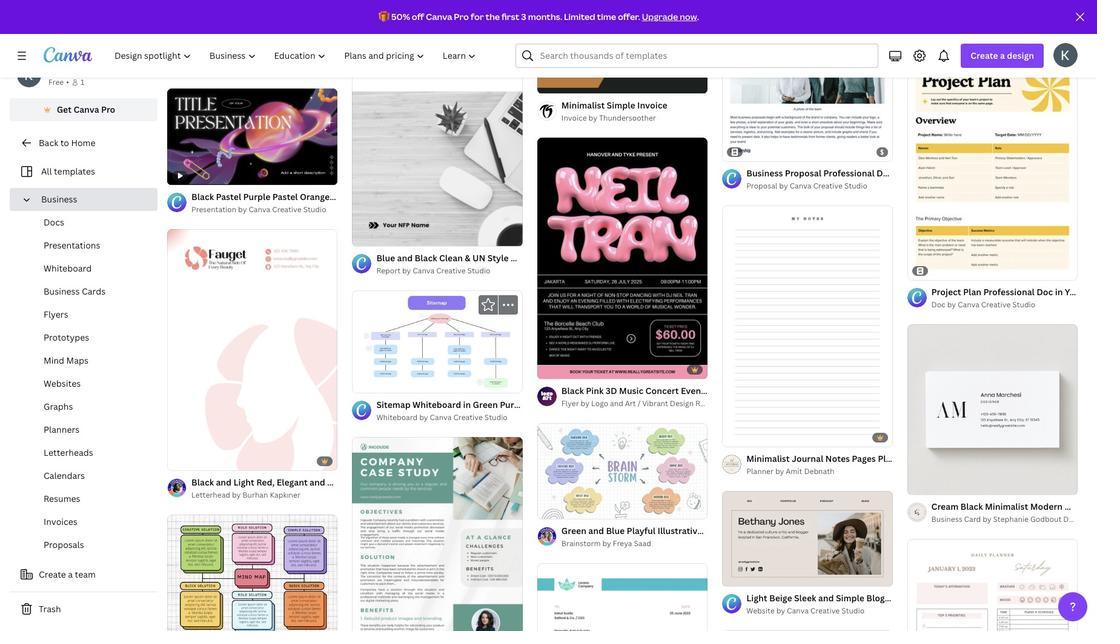 Task type: describe. For each thing, give the bounding box(es) containing it.
studio inside sitemap whiteboard in green purple basic style whiteboard by canva creative studio
[[485, 412, 508, 423]]

proposals
[[44, 539, 84, 550]]

brand
[[391, 476, 416, 488]]

by inside minimal publishing company business p proposal by temptackle
[[965, 35, 974, 45]]

green and blue playful illustrative mind map brainstorm by freya saad
[[562, 525, 746, 548]]

green and blue playful illustrative mind map image
[[538, 423, 708, 519]]

by inside project plan professional doc in yellow b doc by canva creative studio
[[948, 300, 957, 310]]

minimal publishing company business p proposal by temptackle
[[932, 21, 1098, 45]]

light inside the light beige sleek and simple blogger personal website website by canva creative studio
[[747, 592, 768, 604]]

🎁
[[379, 11, 390, 22]]

1 for 1
[[81, 77, 84, 87]]

godbout
[[1031, 514, 1062, 525]]

minimalist for minimalist journal notes pages planner
[[747, 453, 790, 464]]

cream black minimalist modern monogram letter initial business card image
[[908, 324, 1079, 495]]

simple inside the light beige sleek and simple blogger personal website website by canva creative studio
[[837, 592, 865, 604]]

business up "docs"
[[41, 193, 77, 205]]

graphs link
[[19, 395, 158, 418]]

report by canva creative studio link
[[377, 265, 523, 277]]

freya
[[613, 538, 633, 548]]

style for basic
[[554, 399, 575, 410]]

pink
[[586, 385, 604, 397]]

light blue clean neat business letterhead image
[[538, 563, 708, 631]]

&
[[465, 252, 471, 264]]

studio inside project plan professional doc in yellow b doc by canva creative studio
[[1013, 300, 1036, 310]]

0 horizontal spatial report
[[377, 266, 401, 276]]

back
[[39, 137, 58, 149]]

burhan
[[243, 490, 268, 500]]

limited
[[564, 11, 596, 22]]

blue and black clean & un style civil society sdg progress report report by canva creative studio
[[377, 252, 650, 276]]

docs link
[[19, 211, 158, 234]]

1 of 6 link
[[723, 205, 893, 447]]

$
[[881, 147, 885, 156]]

1 horizontal spatial planner
[[879, 453, 911, 464]]

and left the simple,
[[310, 476, 325, 488]]

proposal inside minimal publishing company business p proposal by temptackle
[[932, 35, 963, 45]]

of for cream black minimalist modern monogra
[[922, 480, 928, 490]]

canva inside project plan professional doc in yellow b doc by canva creative studio
[[959, 300, 980, 310]]

create for create a team
[[39, 569, 66, 580]]

6
[[745, 432, 749, 441]]

professional
[[984, 286, 1035, 298]]

the
[[486, 11, 500, 22]]

light beige sleek and simple blogger personal website website by canva creative studio
[[747, 592, 972, 616]]

free •
[[49, 77, 69, 87]]

by inside green and blue playful illustrative mind map brainstorm by freya saad
[[603, 538, 612, 548]]

logo
[[592, 398, 609, 409]]

3d
[[606, 385, 618, 397]]

in inside project plan professional doc in yellow b doc by canva creative studio
[[1056, 286, 1064, 298]]

presentations link
[[19, 234, 158, 257]]

by inside minimalist journal notes pages planner planner by amit debnath
[[776, 466, 785, 476]]

by inside the light beige sleek and simple blogger personal website website by canva creative studio
[[777, 606, 786, 616]]

studio inside the light beige sleek and simple blogger personal website website by canva creative studio
[[842, 606, 865, 616]]

letterheads
[[44, 447, 93, 458]]

1 horizontal spatial report
[[622, 252, 650, 264]]

pages
[[853, 453, 877, 464]]

create a team button
[[10, 563, 158, 587]]

/
[[638, 398, 641, 409]]

elegant
[[277, 476, 308, 488]]

project plan professional doc in yellow b link
[[932, 286, 1098, 299]]

1 of 10 link
[[352, 5, 523, 247]]

planners
[[44, 424, 80, 435]]

black inside black pink 3d music concert event flyer flyer by logo and art / vibrant design resources
[[562, 385, 584, 397]]

0 horizontal spatial doc
[[932, 300, 946, 310]]

resumes
[[44, 493, 80, 504]]

0 vertical spatial whiteboard
[[44, 263, 92, 274]]

docs
[[44, 216, 64, 228]]

pro inside button
[[101, 104, 115, 115]]

music
[[620, 385, 644, 397]]

basic
[[530, 399, 552, 410]]

creative inside blue and black clean & un style civil society sdg progress report report by canva creative studio
[[437, 266, 466, 276]]

minimalist inside cream black minimalist modern monogra business card by stephanie godbout design
[[986, 501, 1029, 513]]

concert
[[646, 385, 679, 397]]

1 vertical spatial whiteboard
[[413, 399, 461, 410]]

clean
[[440, 252, 463, 264]]

get canva pro button
[[10, 98, 158, 121]]

kendall parks image
[[1054, 43, 1079, 67]]

mind maps
[[44, 355, 88, 366]]

project plan professional doc in yellow black friendly corporate style image
[[908, 59, 1079, 280]]

invoice by thundersoother link
[[562, 112, 668, 124]]

kapkıner
[[270, 490, 301, 500]]

cream black minimalist modern monogra business card by stephanie godbout design
[[932, 501, 1098, 525]]

pink minimalist dated personal daily planner image
[[908, 539, 1079, 631]]

purple
[[500, 399, 527, 410]]

proposals link
[[19, 534, 158, 557]]

blue inside green and blue playful illustrative mind map brainstorm by freya saad
[[607, 525, 625, 536]]

black pink 3d music concert event flyer image
[[538, 138, 708, 379]]

by inside the minimalist simple invoice invoice by thundersoother
[[589, 113, 598, 123]]

create a design
[[971, 50, 1035, 61]]

months.
[[528, 11, 563, 22]]

whiteboard link
[[19, 257, 158, 280]]

templates
[[54, 166, 95, 177]]

🎁 50% off canva pro for the first 3 months. limited time offer. upgrade now .
[[379, 11, 700, 22]]

1 for 1 of 6
[[731, 432, 735, 441]]

for
[[471, 11, 484, 22]]

by inside black pink 3d music concert event flyer flyer by logo and art / vibrant design resources
[[581, 398, 590, 409]]

light inside the black and light red, elegant and simple, beauty brand letterhead letterhead by burhan kapkıner
[[234, 476, 255, 488]]

blue inside blue and black clean & un style civil society sdg progress report report by canva creative studio
[[377, 252, 395, 264]]

green inside green and blue playful illustrative mind map brainstorm by freya saad
[[562, 525, 587, 536]]

prototypes
[[44, 332, 89, 343]]

canva inside the get canva pro button
[[74, 104, 99, 115]]

1 horizontal spatial 3
[[930, 480, 934, 490]]

vibrant
[[643, 398, 669, 409]]

personal inside the light beige sleek and simple blogger personal website website by canva creative studio
[[901, 592, 937, 604]]

1 for 1 of 10
[[361, 232, 364, 241]]

resources
[[696, 398, 732, 409]]

plan
[[964, 286, 982, 298]]

un
[[473, 252, 486, 264]]

brainstorm
[[562, 538, 601, 548]]

offer.
[[618, 11, 641, 22]]

red,
[[257, 476, 275, 488]]

1 of 10
[[361, 232, 382, 241]]

project plan professional doc in yellow b doc by canva creative studio
[[932, 286, 1098, 310]]

planner by amit debnath link
[[747, 465, 893, 478]]

by inside blue and black clean & un style civil society sdg progress report report by canva creative studio
[[403, 266, 411, 276]]

get
[[57, 104, 72, 115]]

illustrative
[[658, 525, 703, 536]]

black pink 3d music concert event flyer link
[[562, 384, 728, 398]]

and inside blue and black clean & un style civil society sdg progress report report by canva creative studio
[[397, 252, 413, 264]]

calendars link
[[19, 464, 158, 487]]

business inside cream black minimalist modern monogra business card by stephanie godbout design
[[932, 514, 963, 525]]

blue and black clean & un style civil society sdg progress report image
[[352, 5, 523, 246]]

black pink 3d music concert event flyer flyer by logo and art / vibrant design resources
[[562, 385, 732, 409]]

black and light red, elegant and simple, beauty brand letterhead link
[[192, 476, 464, 489]]

p
[[1093, 21, 1098, 33]]

0 vertical spatial letterhead
[[418, 476, 464, 488]]

black inside cream black minimalist modern monogra business card by stephanie godbout design
[[961, 501, 984, 513]]

1 of 6
[[731, 432, 749, 441]]

1 of 3 link
[[908, 324, 1079, 495]]

a for design
[[1001, 50, 1006, 61]]

minimalist journal notes pages planner image
[[723, 205, 893, 447]]

websites link
[[19, 372, 158, 395]]

mind maps link
[[19, 349, 158, 372]]

civil
[[511, 252, 529, 264]]



Task type: locate. For each thing, give the bounding box(es) containing it.
minimalist up invoice by thundersoother 'link' on the right top of the page
[[562, 99, 605, 111]]

creative inside project plan professional doc in yellow b doc by canva creative studio
[[982, 300, 1011, 310]]

1 inside 1 of 3 link
[[916, 480, 920, 490]]

1 horizontal spatial doc
[[1037, 286, 1054, 298]]

1 vertical spatial pro
[[101, 104, 115, 115]]

1 horizontal spatial in
[[1056, 286, 1064, 298]]

company
[[1013, 21, 1052, 33]]

report right progress
[[622, 252, 650, 264]]

map
[[728, 525, 746, 536]]

prototypes link
[[19, 326, 158, 349]]

get canva pro
[[57, 104, 115, 115]]

0 vertical spatial 3
[[522, 11, 527, 22]]

0 vertical spatial planner
[[879, 453, 911, 464]]

back to home
[[39, 137, 95, 149]]

simple,
[[327, 476, 358, 488]]

mind left maps
[[44, 355, 64, 366]]

3 up cream
[[930, 480, 934, 490]]

0 vertical spatial minimalist
[[562, 99, 605, 111]]

1 horizontal spatial letterhead
[[418, 476, 464, 488]]

0 vertical spatial style
[[488, 252, 509, 264]]

in left yellow
[[1056, 286, 1064, 298]]

letterheads link
[[19, 441, 158, 464]]

cards
[[82, 286, 106, 297]]

proposal by canva creative studio link
[[747, 180, 893, 192]]

0 vertical spatial in
[[1056, 286, 1064, 298]]

business left p
[[1054, 21, 1091, 33]]

a for team
[[68, 569, 73, 580]]

simple left the "blogger"
[[837, 592, 865, 604]]

1 vertical spatial light
[[747, 592, 768, 604]]

pro up back to home link
[[101, 104, 115, 115]]

black inside the black and light red, elegant and simple, beauty brand letterhead letterhead by burhan kapkıner
[[192, 476, 214, 488]]

minimalist up amit
[[747, 453, 790, 464]]

invoices link
[[19, 510, 158, 534]]

1 inside 1 of 10 link
[[361, 232, 364, 241]]

saad
[[634, 538, 652, 548]]

and down "3d"
[[611, 398, 624, 409]]

minimalist up stephanie
[[986, 501, 1029, 513]]

cream
[[932, 501, 959, 513]]

3
[[522, 11, 527, 22], [930, 480, 934, 490]]

1 vertical spatial 3
[[930, 480, 934, 490]]

and up website by canva creative studio link
[[819, 592, 835, 604]]

2 horizontal spatial minimalist
[[986, 501, 1029, 513]]

1 horizontal spatial design
[[1064, 514, 1088, 525]]

flyer left "logo"
[[562, 398, 579, 409]]

1 vertical spatial invoice
[[562, 113, 587, 123]]

green and blue playful illustrative mind map link
[[562, 524, 746, 538]]

invoice up thundersoother
[[638, 99, 668, 111]]

in
[[1056, 286, 1064, 298], [463, 399, 471, 410]]

whiteboard up whiteboard by canva creative studio link at the left bottom
[[413, 399, 461, 410]]

canva inside sitemap whiteboard in green purple basic style whiteboard by canva creative studio
[[430, 412, 452, 423]]

0 horizontal spatial mind
[[44, 355, 64, 366]]

canva inside presentation by canva creative studio link
[[249, 204, 271, 214]]

0 vertical spatial a
[[1001, 50, 1006, 61]]

1 vertical spatial personal
[[901, 592, 937, 604]]

personal right the "blogger"
[[901, 592, 937, 604]]

1 vertical spatial green
[[562, 525, 587, 536]]

create for create a design
[[971, 50, 999, 61]]

1 vertical spatial simple
[[837, 592, 865, 604]]

sitemap whiteboard in green purple basic style image
[[352, 290, 523, 393]]

sitemap whiteboard in green purple basic style link
[[377, 398, 575, 412]]

0 horizontal spatial pro
[[101, 104, 115, 115]]

of for minimalist journal notes pages planner
[[736, 432, 743, 441]]

debnath
[[805, 466, 835, 476]]

2 vertical spatial whiteboard
[[377, 412, 418, 423]]

of inside 'link'
[[736, 432, 743, 441]]

by inside sitemap whiteboard in green purple basic style whiteboard by canva creative studio
[[420, 412, 428, 423]]

canva inside blue and black clean & un style civil society sdg progress report report by canva creative studio
[[413, 266, 435, 276]]

simple inside the minimalist simple invoice invoice by thundersoother
[[607, 99, 636, 111]]

planner right pages on the bottom of the page
[[879, 453, 911, 464]]

light up burhan
[[234, 476, 255, 488]]

doc left yellow
[[1037, 286, 1054, 298]]

a left team
[[68, 569, 73, 580]]

flyer
[[707, 385, 728, 397], [562, 398, 579, 409]]

1 horizontal spatial proposal
[[932, 35, 963, 45]]

minimalist for minimalist simple invoice
[[562, 99, 605, 111]]

in up whiteboard by canva creative studio link at the left bottom
[[463, 399, 471, 410]]

design inside black pink 3d music concert event flyer flyer by logo and art / vibrant design resources
[[670, 398, 694, 409]]

50%
[[392, 11, 410, 22]]

1 vertical spatial flyer
[[562, 398, 579, 409]]

a inside dropdown button
[[1001, 50, 1006, 61]]

website by canva creative studio link
[[747, 605, 893, 617]]

all
[[41, 166, 52, 177]]

proposal by temptackle link
[[932, 34, 1079, 46]]

0 vertical spatial pro
[[454, 11, 469, 22]]

doc down project
[[932, 300, 946, 310]]

1 horizontal spatial mind
[[705, 525, 726, 536]]

business inside minimal publishing company business p proposal by temptackle
[[1054, 21, 1091, 33]]

and inside the light beige sleek and simple blogger personal website website by canva creative studio
[[819, 592, 835, 604]]

design down event
[[670, 398, 694, 409]]

mind inside green and blue playful illustrative mind map brainstorm by freya saad
[[705, 525, 726, 536]]

black inside blue and black clean & un style civil society sdg progress report report by canva creative studio
[[415, 252, 438, 264]]

1
[[81, 77, 84, 87], [361, 232, 364, 241], [731, 432, 735, 441], [916, 480, 920, 490]]

personal up •
[[49, 64, 85, 75]]

1 of 3
[[916, 480, 934, 490]]

and up brainstorm
[[589, 525, 604, 536]]

1 horizontal spatial style
[[554, 399, 575, 410]]

0 horizontal spatial design
[[670, 398, 694, 409]]

None search field
[[516, 44, 879, 68]]

minimalist inside the minimalist simple invoice invoice by thundersoother
[[562, 99, 605, 111]]

mind left map
[[705, 525, 726, 536]]

event
[[681, 385, 705, 397]]

society
[[531, 252, 562, 264]]

minimal
[[932, 21, 965, 33]]

all templates link
[[17, 160, 150, 183]]

2 vertical spatial minimalist
[[986, 501, 1029, 513]]

b
[[1095, 286, 1098, 298]]

1 vertical spatial create
[[39, 569, 66, 580]]

light beige sleek and simple blogger personal website image
[[723, 491, 893, 587]]

0 horizontal spatial letterhead
[[192, 490, 230, 500]]

0 vertical spatial of
[[366, 232, 373, 241]]

1 vertical spatial planner
[[747, 466, 774, 476]]

whiteboard down the "sitemap"
[[377, 412, 418, 423]]

1 horizontal spatial of
[[736, 432, 743, 441]]

and left red,
[[216, 476, 232, 488]]

0 vertical spatial proposal
[[932, 35, 963, 45]]

style inside blue and black clean & un style civil society sdg progress report report by canva creative studio
[[488, 252, 509, 264]]

0 vertical spatial create
[[971, 50, 999, 61]]

business up flyers
[[44, 286, 80, 297]]

minimalist journal notes pages planner planner by amit debnath
[[747, 453, 911, 476]]

calendars
[[44, 470, 85, 481]]

kickoff meeting doc in orange black white professional gradients style image
[[167, 0, 338, 45]]

doc by canva creative studio link
[[932, 299, 1079, 311]]

0 horizontal spatial in
[[463, 399, 471, 410]]

invoice
[[638, 99, 668, 111], [562, 113, 587, 123]]

minimalist
[[562, 99, 605, 111], [747, 453, 790, 464], [986, 501, 1029, 513]]

1 horizontal spatial blue
[[607, 525, 625, 536]]

style right basic
[[554, 399, 575, 410]]

0 vertical spatial light
[[234, 476, 255, 488]]

0 horizontal spatial proposal
[[747, 180, 778, 191]]

design
[[1008, 50, 1035, 61]]

sleek
[[795, 592, 817, 604]]

minimal publishing company business proposal image
[[908, 0, 1079, 15]]

yellow
[[1066, 286, 1093, 298]]

0 vertical spatial design
[[670, 398, 694, 409]]

3 right first at the left of the page
[[522, 11, 527, 22]]

business proposal professional doc in dark blue green abstract professional style image
[[723, 0, 893, 161]]

0 vertical spatial doc
[[1037, 286, 1054, 298]]

black
[[415, 252, 438, 264], [562, 385, 584, 397], [192, 476, 214, 488], [961, 501, 984, 513]]

minimalist simple invoice image
[[538, 0, 708, 93]]

0 vertical spatial personal
[[49, 64, 85, 75]]

1 horizontal spatial pro
[[454, 11, 469, 22]]

sitemap whiteboard in green purple basic style whiteboard by canva creative studio
[[377, 399, 575, 423]]

planners link
[[19, 418, 158, 441]]

by inside the black and light red, elegant and simple, beauty brand letterhead letterhead by burhan kapkıner
[[232, 490, 241, 500]]

minimalist inside minimalist journal notes pages planner planner by amit debnath
[[747, 453, 790, 464]]

black and light red, elegant and simple, beauty brand letterhead letterhead by burhan kapkıner
[[192, 476, 464, 500]]

create a design button
[[962, 44, 1045, 68]]

modern
[[1031, 501, 1063, 513]]

blue down 10
[[377, 252, 395, 264]]

top level navigation element
[[107, 44, 487, 68]]

1 horizontal spatial create
[[971, 50, 999, 61]]

0 horizontal spatial invoice
[[562, 113, 587, 123]]

1 vertical spatial report
[[377, 266, 401, 276]]

amit
[[786, 466, 803, 476]]

0 horizontal spatial flyer
[[562, 398, 579, 409]]

0 horizontal spatial of
[[366, 232, 373, 241]]

1 vertical spatial mind
[[705, 525, 726, 536]]

flyer up resources
[[707, 385, 728, 397]]

1 horizontal spatial personal
[[901, 592, 937, 604]]

0 horizontal spatial website
[[747, 606, 775, 616]]

create down "temptackle"
[[971, 50, 999, 61]]

create inside button
[[39, 569, 66, 580]]

personal
[[49, 64, 85, 75], [901, 592, 937, 604]]

letterhead right 'brand'
[[418, 476, 464, 488]]

0 horizontal spatial green
[[473, 399, 498, 410]]

1 vertical spatial blue
[[607, 525, 625, 536]]

blue up freya on the bottom of the page
[[607, 525, 625, 536]]

1 vertical spatial minimalist
[[747, 453, 790, 464]]

1 inside 1 of 6 'link'
[[731, 432, 735, 441]]

design down monogra
[[1064, 514, 1088, 525]]

website
[[939, 592, 972, 604], [747, 606, 775, 616]]

invoice down minimalist simple invoice link
[[562, 113, 587, 123]]

studio inside blue and black clean & un style civil society sdg progress report report by canva creative studio
[[468, 266, 491, 276]]

light left beige
[[747, 592, 768, 604]]

1 vertical spatial a
[[68, 569, 73, 580]]

creative inside sitemap whiteboard in green purple basic style whiteboard by canva creative studio
[[454, 412, 483, 423]]

0 horizontal spatial style
[[488, 252, 509, 264]]

1 horizontal spatial a
[[1001, 50, 1006, 61]]

in inside sitemap whiteboard in green purple basic style whiteboard by canva creative studio
[[463, 399, 471, 410]]

0 vertical spatial flyer
[[707, 385, 728, 397]]

team
[[75, 569, 96, 580]]

presentation by canva creative studio link
[[192, 204, 338, 216]]

thundersoother
[[600, 113, 656, 123]]

•
[[66, 77, 69, 87]]

green
[[473, 399, 498, 410], [562, 525, 587, 536]]

style inside sitemap whiteboard in green purple basic style whiteboard by canva creative studio
[[554, 399, 575, 410]]

minimal publishing company business p link
[[932, 21, 1098, 34]]

0 vertical spatial report
[[622, 252, 650, 264]]

0 horizontal spatial light
[[234, 476, 255, 488]]

1 vertical spatial letterhead
[[192, 490, 230, 500]]

canva
[[426, 11, 453, 22], [74, 104, 99, 115], [790, 180, 812, 191], [249, 204, 271, 214], [413, 266, 435, 276], [959, 300, 980, 310], [430, 412, 452, 423], [788, 606, 809, 616]]

planner left amit
[[747, 466, 774, 476]]

1 vertical spatial website
[[747, 606, 775, 616]]

create down "proposals"
[[39, 569, 66, 580]]

1 for 1 of 3
[[916, 480, 920, 490]]

0 vertical spatial website
[[939, 592, 972, 604]]

2 horizontal spatial of
[[922, 480, 928, 490]]

design inside cream black minimalist modern monogra business card by stephanie godbout design
[[1064, 514, 1088, 525]]

letterhead by burhan kapkıner link
[[192, 489, 338, 501]]

by
[[965, 35, 974, 45], [589, 113, 598, 123], [780, 180, 789, 191], [238, 204, 247, 214], [403, 266, 411, 276], [948, 300, 957, 310], [581, 398, 590, 409], [420, 412, 428, 423], [776, 466, 785, 476], [232, 490, 241, 500], [983, 514, 992, 525], [603, 538, 612, 548], [777, 606, 786, 616]]

green up brainstorm
[[562, 525, 587, 536]]

0 horizontal spatial blue
[[377, 252, 395, 264]]

colorful doodle business mind map image
[[167, 515, 338, 631]]

0 horizontal spatial personal
[[49, 64, 85, 75]]

minimalist simple invoice invoice by thundersoother
[[562, 99, 668, 123]]

all templates
[[41, 166, 95, 177]]

graphs
[[44, 401, 73, 412]]

business inside business cards link
[[44, 286, 80, 297]]

minimalist simple invoice link
[[562, 99, 668, 112]]

blogger
[[867, 592, 899, 604]]

a down proposal by temptackle link
[[1001, 50, 1006, 61]]

create inside dropdown button
[[971, 50, 999, 61]]

0 vertical spatial simple
[[607, 99, 636, 111]]

green minimalist company case study flyer portrait image
[[352, 437, 523, 631]]

Search search field
[[540, 44, 871, 67]]

a inside button
[[68, 569, 73, 580]]

1 vertical spatial of
[[736, 432, 743, 441]]

0 vertical spatial green
[[473, 399, 498, 410]]

proposal
[[932, 35, 963, 45], [747, 180, 778, 191]]

presentation by canva creative studio
[[192, 204, 327, 214]]

1 horizontal spatial minimalist
[[747, 453, 790, 464]]

0 vertical spatial blue
[[377, 252, 395, 264]]

1 horizontal spatial simple
[[837, 592, 865, 604]]

1 horizontal spatial invoice
[[638, 99, 668, 111]]

1 vertical spatial doc
[[932, 300, 946, 310]]

black and light red, elegant and simple, beauty brand letterhead image
[[167, 229, 338, 470]]

0 horizontal spatial 3
[[522, 11, 527, 22]]

and inside green and blue playful illustrative mind map brainstorm by freya saad
[[589, 525, 604, 536]]

1 horizontal spatial flyer
[[707, 385, 728, 397]]

2 vertical spatial of
[[922, 480, 928, 490]]

and left clean
[[397, 252, 413, 264]]

1 vertical spatial in
[[463, 399, 471, 410]]

flyer by logo and art / vibrant design resources link
[[562, 398, 732, 410]]

whiteboard down presentations
[[44, 263, 92, 274]]

0 horizontal spatial simple
[[607, 99, 636, 111]]

by inside cream black minimalist modern monogra business card by stephanie godbout design
[[983, 514, 992, 525]]

style right un
[[488, 252, 509, 264]]

1 vertical spatial design
[[1064, 514, 1088, 525]]

business down cream
[[932, 514, 963, 525]]

trash
[[39, 603, 61, 615]]

letterhead left burhan
[[192, 490, 230, 500]]

green inside sitemap whiteboard in green purple basic style whiteboard by canva creative studio
[[473, 399, 498, 410]]

and inside black pink 3d music concert event flyer flyer by logo and art / vibrant design resources
[[611, 398, 624, 409]]

1 horizontal spatial light
[[747, 592, 768, 604]]

maps
[[66, 355, 88, 366]]

report down 10
[[377, 266, 401, 276]]

1 vertical spatial proposal
[[747, 180, 778, 191]]

creative inside the light beige sleek and simple blogger personal website website by canva creative studio
[[811, 606, 840, 616]]

playful
[[627, 525, 656, 536]]

1 horizontal spatial green
[[562, 525, 587, 536]]

canva inside proposal by canva creative studio link
[[790, 180, 812, 191]]

style for un
[[488, 252, 509, 264]]

0 horizontal spatial minimalist
[[562, 99, 605, 111]]

canva inside the light beige sleek and simple blogger personal website website by canva creative studio
[[788, 606, 809, 616]]

now
[[680, 11, 698, 22]]

upgrade now button
[[642, 11, 698, 22]]

0 horizontal spatial planner
[[747, 466, 774, 476]]

pro left for
[[454, 11, 469, 22]]

0 horizontal spatial a
[[68, 569, 73, 580]]

0 horizontal spatial create
[[39, 569, 66, 580]]

0 vertical spatial invoice
[[638, 99, 668, 111]]

journal
[[792, 453, 824, 464]]

of
[[366, 232, 373, 241], [736, 432, 743, 441], [922, 480, 928, 490]]

0 vertical spatial mind
[[44, 355, 64, 366]]

simple up thundersoother
[[607, 99, 636, 111]]

1 vertical spatial style
[[554, 399, 575, 410]]

flyers
[[44, 309, 68, 320]]

green left purple
[[473, 399, 498, 410]]

1 horizontal spatial website
[[939, 592, 972, 604]]



Task type: vqa. For each thing, say whether or not it's contained in the screenshot.
leftmost Blue
yes



